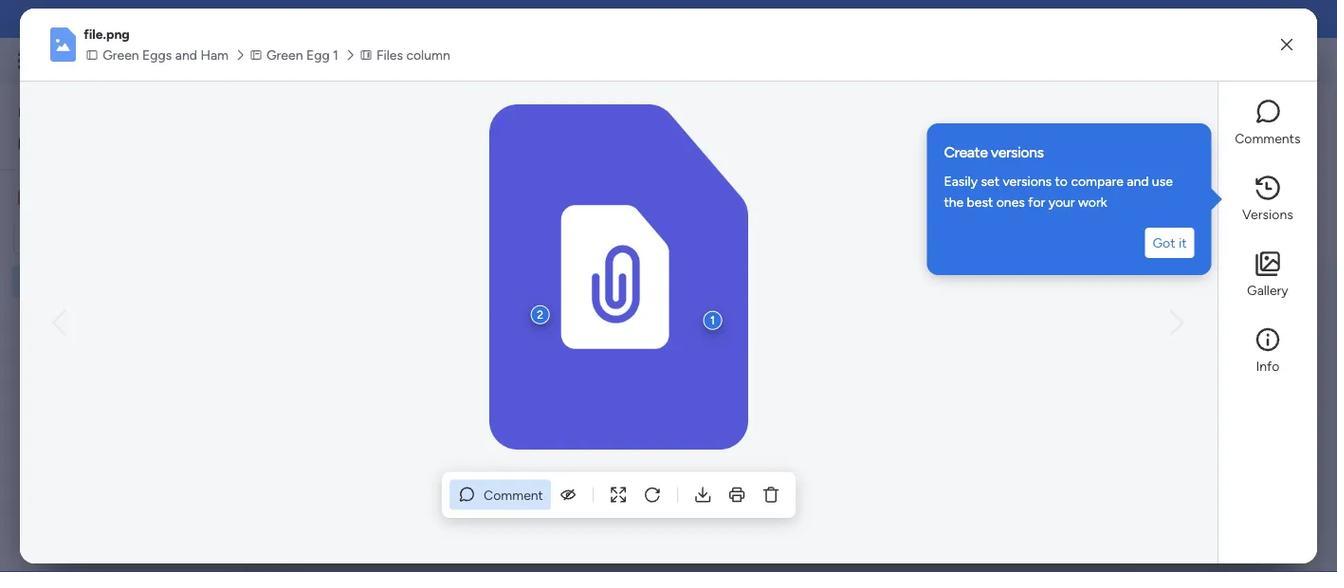 Task type: locate. For each thing, give the bounding box(es) containing it.
email up column
[[436, 10, 469, 28]]

to
[[1056, 173, 1068, 189]]

see
[[332, 53, 354, 69], [865, 139, 888, 155]]

got it button
[[1145, 228, 1195, 258]]

green eggs and ham up project.
[[288, 102, 529, 133]]

change
[[894, 10, 943, 28]]

address
[[984, 10, 1034, 28]]

green inside button
[[267, 47, 303, 63]]

1 horizontal spatial of
[[722, 140, 734, 156]]

green up manage
[[288, 102, 357, 133]]

work
[[153, 50, 187, 71], [1079, 194, 1108, 210]]

/
[[1249, 110, 1254, 126]]

invite
[[1212, 110, 1246, 126]]

see inside "see plans" button
[[332, 53, 354, 69]]

2 horizontal spatial 1
[[1257, 110, 1263, 126]]

versions
[[1243, 206, 1294, 223]]

filter button
[[718, 217, 808, 248]]

versions
[[991, 143, 1044, 161], [1003, 173, 1052, 189]]

of right the type
[[396, 140, 408, 156]]

set up best
[[981, 173, 1000, 189]]

green inside button
[[103, 47, 139, 63]]

project
[[808, 140, 851, 156]]

your up files column
[[404, 10, 432, 28]]

1 for invite / 1
[[1257, 110, 1263, 126]]

green egg 1
[[267, 47, 339, 63]]

create versions
[[944, 143, 1044, 161]]

your
[[404, 10, 432, 28], [778, 140, 804, 156], [1049, 194, 1075, 210]]

eggs
[[142, 47, 172, 63], [363, 102, 418, 133]]

gallery button
[[1230, 245, 1306, 306]]

best
[[967, 194, 994, 210]]

and right monday
[[175, 47, 197, 63]]

0 vertical spatial set
[[553, 140, 571, 156]]

1 vertical spatial versions
[[1003, 173, 1052, 189]]

blank view
[[490, 174, 552, 190]]

0 horizontal spatial email
[[436, 10, 469, 28]]

1 horizontal spatial 1
[[711, 313, 715, 327]]

0 vertical spatial versions
[[991, 143, 1044, 161]]

1 horizontal spatial email
[[845, 10, 879, 28]]

work right monday
[[153, 50, 187, 71]]

eggs left 'management'
[[142, 47, 172, 63]]

option
[[0, 265, 242, 268]]

0 vertical spatial your
[[404, 10, 432, 28]]

email for resend email
[[845, 10, 879, 28]]

autopilot image
[[1163, 169, 1180, 193]]

file.png
[[84, 26, 130, 42]]

0 horizontal spatial eggs
[[142, 47, 172, 63]]

0 vertical spatial green eggs and ham
[[103, 47, 229, 63]]

track
[[689, 140, 719, 156]]

1 horizontal spatial ham
[[475, 102, 529, 133]]

2 horizontal spatial your
[[1049, 194, 1075, 210]]

1 of from the left
[[396, 140, 408, 156]]

email right change
[[947, 10, 980, 28]]

2 of from the left
[[722, 140, 734, 156]]

gallery layout group
[[992, 274, 1064, 305]]

of
[[396, 140, 408, 156], [722, 140, 734, 156]]

manage any type of project. assign owners, set timelines and keep track of where your project stands.
[[290, 140, 896, 156]]

see plans
[[332, 53, 389, 69]]

resend email
[[794, 10, 879, 28]]

set right owners,
[[553, 140, 571, 156]]

work inside easily set versions to compare and use the best ones for your work
[[1079, 194, 1108, 210]]

your inside easily set versions to compare and use the best ones for your work
[[1049, 194, 1075, 210]]

versions button
[[1230, 169, 1306, 230]]

confirm
[[351, 10, 400, 28]]

view
[[525, 174, 552, 190]]

add widget button
[[397, 217, 510, 248]]

green left egg
[[267, 47, 303, 63]]

0 vertical spatial 1
[[333, 47, 339, 63]]

comments
[[1235, 130, 1301, 147]]

1 horizontal spatial set
[[981, 173, 1000, 189]]

list box
[[0, 262, 242, 554]]

see for see plans
[[332, 53, 354, 69]]

1 horizontal spatial work
[[1079, 194, 1108, 210]]

0 vertical spatial eggs
[[142, 47, 172, 63]]

info
[[1256, 358, 1280, 374]]

main content
[[251, 204, 1338, 572]]

use
[[1153, 173, 1173, 189]]

0 horizontal spatial see
[[332, 53, 354, 69]]

green eggs and ham
[[103, 47, 229, 63], [288, 102, 529, 133]]

2 email from the left
[[845, 10, 879, 28]]

1 vertical spatial eggs
[[363, 102, 418, 133]]

0 horizontal spatial ham
[[201, 47, 229, 63]]

files column button
[[358, 45, 456, 66]]

eggs up the type
[[363, 102, 418, 133]]

green
[[103, 47, 139, 63], [267, 47, 303, 63], [288, 102, 357, 133]]

2 horizontal spatial email
[[947, 10, 980, 28]]

owners,
[[503, 140, 550, 156]]

1 horizontal spatial see
[[865, 139, 888, 155]]

comments button
[[1230, 93, 1306, 154]]

plans
[[358, 53, 389, 69]]

1 vertical spatial set
[[981, 173, 1000, 189]]

see inside see more link
[[865, 139, 888, 155]]

see for see more
[[865, 139, 888, 155]]

versions up for
[[1003, 173, 1052, 189]]

green down file.png
[[103, 47, 139, 63]]

ham
[[201, 47, 229, 63], [475, 102, 529, 133]]

1 horizontal spatial green eggs and ham
[[288, 102, 529, 133]]

more
[[891, 139, 922, 155]]

green eggs and ham button
[[84, 45, 234, 66]]

green eggs and ham inside button
[[103, 47, 229, 63]]

easily
[[944, 173, 978, 189]]

and left use
[[1127, 173, 1149, 189]]

0 horizontal spatial set
[[553, 140, 571, 156]]

versions up integrate
[[991, 143, 1044, 161]]

person button
[[609, 217, 712, 248]]

0 horizontal spatial green eggs and ham
[[103, 47, 229, 63]]

person
[[639, 225, 680, 241]]

0 horizontal spatial 1
[[333, 47, 339, 63]]

files column
[[377, 47, 450, 63]]

please confirm your email address: samiamgreeneggsnham27@gmail.com
[[307, 10, 776, 28]]

ham left green egg 1 button
[[201, 47, 229, 63]]

3 email from the left
[[947, 10, 980, 28]]

ham up assign
[[475, 102, 529, 133]]

resend
[[794, 10, 842, 28]]

and
[[175, 47, 197, 63], [423, 102, 469, 133], [631, 140, 653, 156], [1127, 173, 1149, 189]]

sam green image
[[1285, 46, 1315, 76]]

0 horizontal spatial work
[[153, 50, 187, 71]]

green egg 1 button
[[248, 45, 344, 66]]

info button
[[1230, 321, 1306, 381]]

work down compare
[[1079, 194, 1108, 210]]

0 horizontal spatial of
[[396, 140, 408, 156]]

email right the resend at the top
[[845, 10, 879, 28]]

home image
[[17, 101, 36, 120]]

1 vertical spatial 1
[[1257, 110, 1263, 126]]

my work image
[[17, 134, 34, 151]]

0 vertical spatial see
[[332, 53, 354, 69]]

1 email from the left
[[436, 10, 469, 28]]

samiamgreeneggsnham27@gmail.com
[[530, 10, 776, 28]]

add widget
[[432, 224, 501, 240]]

0 horizontal spatial your
[[404, 10, 432, 28]]

activity button
[[1080, 102, 1170, 133]]

0 vertical spatial ham
[[201, 47, 229, 63]]

of right the track
[[722, 140, 734, 156]]

1
[[333, 47, 339, 63], [1257, 110, 1263, 126], [711, 313, 715, 327]]

activity
[[1087, 110, 1134, 126]]

your right where
[[778, 140, 804, 156]]

see left 'more'
[[865, 139, 888, 155]]

2 vertical spatial your
[[1049, 194, 1075, 210]]

1 vertical spatial see
[[865, 139, 888, 155]]

1 vertical spatial your
[[778, 140, 804, 156]]

change email address link
[[894, 10, 1034, 28]]

green eggs and ham down file.png
[[103, 47, 229, 63]]

your down to at the top right of the page
[[1049, 194, 1075, 210]]

management
[[191, 50, 295, 71]]

email
[[436, 10, 469, 28], [845, 10, 879, 28], [947, 10, 980, 28]]

and up project.
[[423, 102, 469, 133]]

1 vertical spatial work
[[1079, 194, 1108, 210]]

sam green image
[[609, 217, 639, 248]]

stands.
[[854, 140, 896, 156]]

see right egg
[[332, 53, 354, 69]]



Task type: describe. For each thing, give the bounding box(es) containing it.
the
[[944, 194, 964, 210]]

timelines
[[575, 140, 628, 156]]

and inside easily set versions to compare and use the best ones for your work
[[1127, 173, 1149, 189]]

egg
[[306, 47, 330, 63]]

green for green eggs and ham button
[[103, 47, 139, 63]]

files
[[377, 47, 403, 63]]

1 vertical spatial ham
[[475, 102, 529, 133]]

eggs inside button
[[142, 47, 172, 63]]

assign
[[461, 140, 500, 156]]

green for green egg 1 button
[[267, 47, 303, 63]]

address:
[[473, 10, 526, 28]]

column
[[406, 47, 450, 63]]

and left keep
[[631, 140, 653, 156]]

1 vertical spatial green eggs and ham
[[288, 102, 529, 133]]

invite / 1
[[1212, 110, 1263, 126]]

change email address
[[894, 10, 1034, 28]]

any
[[341, 140, 362, 156]]

integrate
[[989, 174, 1044, 190]]

0 vertical spatial work
[[153, 50, 187, 71]]

compare
[[1071, 173, 1124, 189]]

1 horizontal spatial eggs
[[363, 102, 418, 133]]

filter
[[748, 225, 778, 241]]

type
[[365, 140, 392, 156]]

see more link
[[863, 138, 924, 157]]

got
[[1153, 235, 1176, 251]]

create
[[944, 143, 988, 161]]

got it
[[1153, 235, 1187, 251]]

workspace image
[[18, 187, 37, 208]]

1 for green egg 1
[[333, 47, 339, 63]]

for
[[1029, 194, 1046, 210]]

monday work management
[[84, 50, 295, 71]]

and inside button
[[175, 47, 197, 63]]

blank
[[490, 174, 521, 190]]

Search for files search field
[[309, 274, 482, 305]]

set inside easily set versions to compare and use the best ones for your work
[[981, 173, 1000, 189]]

ham inside button
[[201, 47, 229, 63]]

2 vertical spatial 1
[[711, 313, 715, 327]]

easily set versions to compare and use the best ones for your work
[[944, 173, 1173, 210]]

see more
[[865, 139, 922, 155]]

ones
[[997, 194, 1025, 210]]

select product image
[[17, 51, 36, 70]]

automate
[[1187, 174, 1247, 190]]

1 horizontal spatial your
[[778, 140, 804, 156]]

comment button
[[450, 480, 551, 510]]

where
[[738, 140, 775, 156]]

monday
[[84, 50, 149, 71]]

add
[[432, 224, 457, 240]]

m
[[22, 190, 33, 206]]

project.
[[411, 140, 457, 156]]

widget
[[460, 224, 501, 240]]

blank view button
[[476, 167, 566, 197]]

gallery
[[1248, 282, 1289, 298]]

please
[[307, 10, 348, 28]]

invite / 1 button
[[1177, 102, 1271, 133]]

it
[[1179, 235, 1187, 251]]

resend email link
[[794, 10, 879, 28]]

Search field
[[542, 219, 599, 246]]

see plans button
[[306, 46, 398, 75]]

versions inside easily set versions to compare and use the best ones for your work
[[1003, 173, 1052, 189]]

2
[[537, 307, 544, 321]]

comment
[[484, 487, 544, 503]]

email for change email address
[[947, 10, 980, 28]]

dapulse integrations image
[[968, 175, 982, 189]]

Green Eggs and Ham field
[[284, 102, 534, 133]]

manage
[[290, 140, 338, 156]]

download image
[[1080, 280, 1099, 299]]

m button
[[13, 182, 189, 214]]

keep
[[657, 140, 685, 156]]



Task type: vqa. For each thing, say whether or not it's contained in the screenshot.
Mon
no



